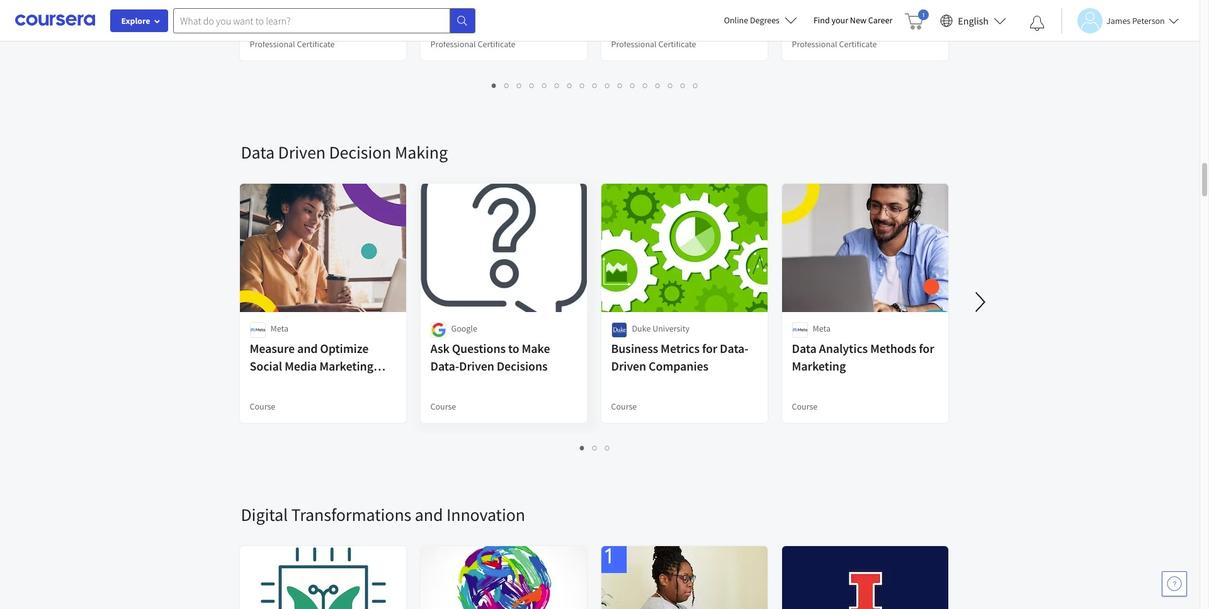 Task type: describe. For each thing, give the bounding box(es) containing it.
meta image for data analytics methods for marketing
[[792, 323, 808, 338]]

marketing inside 'measure and optimize social media marketing campaigns'
[[320, 359, 374, 374]]

9 button
[[589, 78, 602, 93]]

social
[[250, 359, 282, 374]]

english button
[[936, 0, 1012, 41]]

online
[[724, 14, 749, 26]]

17 button
[[690, 78, 704, 93]]

What do you want to learn? text field
[[173, 8, 451, 33]]

1 button for bottommost "2" button
[[577, 441, 589, 456]]

media
[[285, 359, 317, 374]]

0 horizontal spatial 3
[[517, 79, 522, 91]]

4 professional certificate from the left
[[792, 38, 877, 50]]

10 button
[[602, 78, 616, 93]]

campaigns
[[250, 376, 309, 392]]

digital transformations and innovation
[[241, 504, 526, 527]]

digital transformations and innovation carousel element
[[235, 466, 1210, 610]]

digital
[[241, 504, 288, 527]]

degrees
[[750, 14, 780, 26]]

1 certificate from the left
[[297, 38, 335, 50]]

peterson
[[1133, 15, 1166, 26]]

companies
[[649, 359, 709, 374]]

12 button
[[627, 78, 641, 93]]

5
[[542, 79, 548, 91]]

17
[[694, 79, 704, 91]]

optimize
[[320, 341, 369, 357]]

meta image for measure and optimize social media marketing campaigns
[[250, 323, 266, 338]]

data analytics methods for marketing
[[792, 341, 935, 374]]

online degrees button
[[714, 6, 808, 34]]

methods
[[871, 341, 917, 357]]

course for data analytics methods for marketing
[[792, 401, 818, 413]]

duke university
[[632, 323, 690, 335]]

next slide image
[[966, 287, 996, 318]]

8
[[580, 79, 585, 91]]

15 button
[[665, 78, 679, 93]]

16 button
[[677, 78, 691, 93]]

for inside business metrics for data- driven companies
[[702, 341, 718, 357]]

1 vertical spatial 2 button
[[589, 441, 602, 456]]

driven inside business metrics for data- driven companies
[[611, 359, 647, 374]]

1 professional from the left
[[250, 38, 295, 50]]

11
[[618, 79, 628, 91]]

3 professional certificate link from the left
[[600, 0, 769, 62]]

course for business metrics for data- driven companies
[[611, 401, 637, 413]]

1 professional certificate link from the left
[[238, 0, 407, 62]]

2 professional certificate from the left
[[431, 38, 516, 50]]

4 certificate from the left
[[840, 38, 877, 50]]

measure
[[250, 341, 295, 357]]

1 list from the top
[[241, 78, 950, 93]]

university
[[653, 323, 690, 335]]

marketing inside data analytics methods for marketing
[[792, 359, 846, 374]]

2 professional certificate link from the left
[[419, 0, 588, 62]]

15
[[669, 79, 679, 91]]

data driven decision making carousel element
[[235, 103, 1210, 466]]

3 professional from the left
[[611, 38, 657, 50]]

meta for measure
[[271, 323, 289, 335]]

questions
[[452, 341, 506, 357]]

and inside 'measure and optimize social media marketing campaigns'
[[297, 341, 318, 357]]

strategic innovation: building and sustaining innovative organizations course by university of illinois at urbana-champaign, image
[[782, 547, 949, 610]]

1 horizontal spatial and
[[415, 504, 443, 527]]

0 horizontal spatial driven
[[278, 141, 326, 164]]

3 button for bottommost "2" button
[[602, 441, 614, 456]]

2 for 3 button associated with leftmost "2" button
[[505, 79, 510, 91]]

10
[[606, 79, 616, 91]]

2 for bottommost "2" button 3 button
[[593, 442, 598, 454]]

to
[[508, 341, 520, 357]]

data for data driven decision making
[[241, 141, 275, 164]]



Task type: locate. For each thing, give the bounding box(es) containing it.
0 vertical spatial 1
[[492, 79, 497, 91]]

1 for from the left
[[702, 341, 718, 357]]

driven inside ask questions to make data-driven decisions
[[459, 359, 494, 374]]

find your new career
[[814, 14, 893, 26]]

make
[[522, 341, 550, 357]]

data driven decision making
[[241, 141, 448, 164]]

2 certificate from the left
[[478, 38, 516, 50]]

12
[[631, 79, 641, 91]]

1 meta image from the left
[[250, 323, 266, 338]]

1 horizontal spatial data
[[792, 341, 817, 357]]

design thinking for innovation course by university of virginia, image
[[421, 547, 588, 610]]

1 vertical spatial 2
[[593, 442, 598, 454]]

data-
[[720, 341, 749, 357], [431, 359, 459, 374]]

7 button
[[564, 78, 577, 93]]

data- right "metrics"
[[720, 341, 749, 357]]

16
[[681, 79, 691, 91]]

14
[[656, 79, 666, 91]]

1 horizontal spatial 2 button
[[589, 441, 602, 456]]

new
[[851, 14, 867, 26]]

driven left decision
[[278, 141, 326, 164]]

3
[[517, 79, 522, 91], [606, 442, 611, 454]]

for right "metrics"
[[702, 341, 718, 357]]

career
[[869, 14, 893, 26]]

1 horizontal spatial 1
[[580, 442, 585, 454]]

for
[[702, 341, 718, 357], [919, 341, 935, 357]]

0 vertical spatial 2 button
[[501, 78, 514, 93]]

data
[[241, 141, 275, 164], [792, 341, 817, 357]]

meta for data
[[813, 323, 831, 335]]

james
[[1107, 15, 1131, 26]]

6 button
[[551, 78, 564, 93]]

2 meta image from the left
[[792, 323, 808, 338]]

and left innovation
[[415, 504, 443, 527]]

9
[[593, 79, 598, 91]]

1 horizontal spatial 2
[[593, 442, 598, 454]]

4 button
[[526, 78, 539, 93]]

3 course from the left
[[611, 401, 637, 413]]

14 button
[[652, 78, 666, 93]]

find your new career link
[[808, 13, 899, 28]]

professional
[[250, 38, 295, 50], [431, 38, 476, 50], [611, 38, 657, 50], [792, 38, 838, 50]]

2 inside 'data driven decision making carousel' element
[[593, 442, 598, 454]]

coursera image
[[15, 10, 95, 30]]

and up "media"
[[297, 341, 318, 357]]

0 horizontal spatial 2
[[505, 79, 510, 91]]

2
[[505, 79, 510, 91], [593, 442, 598, 454]]

2 button
[[501, 78, 514, 93], [589, 441, 602, 456]]

data- inside business metrics for data- driven companies
[[720, 341, 749, 357]]

decisions
[[497, 359, 548, 374]]

1 vertical spatial 3
[[606, 442, 611, 454]]

james peterson
[[1107, 15, 1166, 26]]

certificate
[[297, 38, 335, 50], [478, 38, 516, 50], [659, 38, 697, 50], [840, 38, 877, 50]]

0 horizontal spatial data-
[[431, 359, 459, 374]]

data inside data analytics methods for marketing
[[792, 341, 817, 357]]

2 horizontal spatial driven
[[611, 359, 647, 374]]

2 meta from the left
[[813, 323, 831, 335]]

2 professional from the left
[[431, 38, 476, 50]]

0 horizontal spatial meta image
[[250, 323, 266, 338]]

marketing
[[320, 359, 374, 374], [792, 359, 846, 374]]

meta image
[[250, 323, 266, 338], [792, 323, 808, 338]]

1 horizontal spatial for
[[919, 341, 935, 357]]

4 professional certificate link from the left
[[781, 0, 950, 62]]

0 horizontal spatial data
[[241, 141, 275, 164]]

google
[[451, 323, 478, 335]]

10 11 12 13 14 15 16 17
[[606, 79, 704, 91]]

list inside 'data driven decision making carousel' element
[[241, 441, 950, 456]]

marketing down analytics
[[792, 359, 846, 374]]

and
[[297, 341, 318, 357], [415, 504, 443, 527]]

3 button for leftmost "2" button
[[514, 78, 526, 93]]

foundations of digital marketing and e-commerce course by google, image
[[601, 547, 768, 610]]

1 professional certificate from the left
[[250, 38, 335, 50]]

1 meta from the left
[[271, 323, 289, 335]]

1 inside 'data driven decision making carousel' element
[[580, 442, 585, 454]]

0 horizontal spatial and
[[297, 341, 318, 357]]

data- down ask
[[431, 359, 459, 374]]

decision
[[329, 141, 392, 164]]

meta
[[271, 323, 289, 335], [813, 323, 831, 335]]

1 horizontal spatial 3 button
[[602, 441, 614, 456]]

1 vertical spatial data-
[[431, 359, 459, 374]]

help center image
[[1168, 577, 1183, 592]]

None search field
[[173, 8, 476, 33]]

for right methods at the bottom of page
[[919, 341, 935, 357]]

duke university image
[[611, 323, 627, 338]]

13
[[643, 79, 653, 91]]

course
[[250, 401, 276, 413], [431, 401, 456, 413], [611, 401, 637, 413], [792, 401, 818, 413]]

1 horizontal spatial 3
[[606, 442, 611, 454]]

explore button
[[110, 9, 168, 32]]

1 horizontal spatial marketing
[[792, 359, 846, 374]]

3 professional certificate from the left
[[611, 38, 697, 50]]

find
[[814, 14, 830, 26]]

1 vertical spatial 3 button
[[602, 441, 614, 456]]

duke
[[632, 323, 651, 335]]

ask questions to make data-driven decisions
[[431, 341, 550, 374]]

11 button
[[614, 78, 628, 93]]

1 vertical spatial 1 button
[[577, 441, 589, 456]]

making
[[395, 141, 448, 164]]

0 vertical spatial list
[[241, 78, 950, 93]]

list
[[241, 78, 950, 93], [241, 441, 950, 456]]

course for measure and optimize social media marketing campaigns
[[250, 401, 276, 413]]

1 horizontal spatial data-
[[720, 341, 749, 357]]

0 vertical spatial 3 button
[[514, 78, 526, 93]]

1 horizontal spatial 1 button
[[577, 441, 589, 456]]

online degrees
[[724, 14, 780, 26]]

0 horizontal spatial 2 button
[[501, 78, 514, 93]]

7
[[568, 79, 573, 91]]

5 button
[[539, 78, 551, 93]]

3 button
[[514, 78, 526, 93], [602, 441, 614, 456]]

marketing down optimize
[[320, 359, 374, 374]]

1 vertical spatial list
[[241, 441, 950, 456]]

google image
[[431, 323, 446, 338]]

meta up analytics
[[813, 323, 831, 335]]

english
[[959, 14, 989, 27]]

data for data analytics methods for marketing
[[792, 341, 817, 357]]

driven down business
[[611, 359, 647, 374]]

4 professional from the left
[[792, 38, 838, 50]]

0 vertical spatial 3
[[517, 79, 522, 91]]

2 list from the top
[[241, 441, 950, 456]]

digital transformation course by university of virginia, bcg, image
[[240, 547, 407, 610]]

0 horizontal spatial 1 button
[[488, 78, 501, 93]]

driven down questions
[[459, 359, 494, 374]]

business
[[611, 341, 659, 357]]

1 horizontal spatial meta image
[[792, 323, 808, 338]]

0 vertical spatial data-
[[720, 341, 749, 357]]

8 button
[[577, 78, 589, 93]]

0 vertical spatial and
[[297, 341, 318, 357]]

0 horizontal spatial for
[[702, 341, 718, 357]]

0 horizontal spatial marketing
[[320, 359, 374, 374]]

for inside data analytics methods for marketing
[[919, 341, 935, 357]]

1 horizontal spatial meta
[[813, 323, 831, 335]]

transformations
[[291, 504, 412, 527]]

1 horizontal spatial driven
[[459, 359, 494, 374]]

6
[[555, 79, 560, 91]]

driven
[[278, 141, 326, 164], [459, 359, 494, 374], [611, 359, 647, 374]]

4 course from the left
[[792, 401, 818, 413]]

1 marketing from the left
[[320, 359, 374, 374]]

1
[[492, 79, 497, 91], [580, 442, 585, 454]]

0 vertical spatial data
[[241, 141, 275, 164]]

1 button inside 'data driven decision making carousel' element
[[577, 441, 589, 456]]

0 vertical spatial 2
[[505, 79, 510, 91]]

metrics
[[661, 341, 700, 357]]

1 vertical spatial 1
[[580, 442, 585, 454]]

professional certificate
[[250, 38, 335, 50], [431, 38, 516, 50], [611, 38, 697, 50], [792, 38, 877, 50]]

shopping cart: 1 item image
[[906, 9, 930, 30]]

0 vertical spatial 1 button
[[488, 78, 501, 93]]

meta up measure
[[271, 323, 289, 335]]

1 vertical spatial and
[[415, 504, 443, 527]]

james peterson button
[[1062, 8, 1179, 33]]

2 course from the left
[[431, 401, 456, 413]]

your
[[832, 14, 849, 26]]

1 button for leftmost "2" button
[[488, 78, 501, 93]]

0 horizontal spatial meta
[[271, 323, 289, 335]]

analytics
[[819, 341, 868, 357]]

innovation
[[447, 504, 526, 527]]

show notifications image
[[1030, 16, 1045, 31]]

explore
[[121, 15, 150, 26]]

course for ask questions to make data-driven decisions
[[431, 401, 456, 413]]

3 certificate from the left
[[659, 38, 697, 50]]

business metrics for data- driven companies
[[611, 341, 749, 374]]

data- inside ask questions to make data-driven decisions
[[431, 359, 459, 374]]

ask
[[431, 341, 450, 357]]

measure and optimize social media marketing campaigns
[[250, 341, 374, 392]]

0 horizontal spatial 3 button
[[514, 78, 526, 93]]

0 horizontal spatial 1
[[492, 79, 497, 91]]

2 marketing from the left
[[792, 359, 846, 374]]

2 for from the left
[[919, 341, 935, 357]]

1 course from the left
[[250, 401, 276, 413]]

3 inside 'data driven decision making carousel' element
[[606, 442, 611, 454]]

1 vertical spatial data
[[792, 341, 817, 357]]

13 button
[[640, 78, 653, 93]]

1 button
[[488, 78, 501, 93], [577, 441, 589, 456]]

4
[[530, 79, 535, 91]]

professional certificate link
[[238, 0, 407, 62], [419, 0, 588, 62], [600, 0, 769, 62], [781, 0, 950, 62]]



Task type: vqa. For each thing, say whether or not it's contained in the screenshot.
'Design Thinking For Innovation Course By University Of Virginia,' Image
yes



